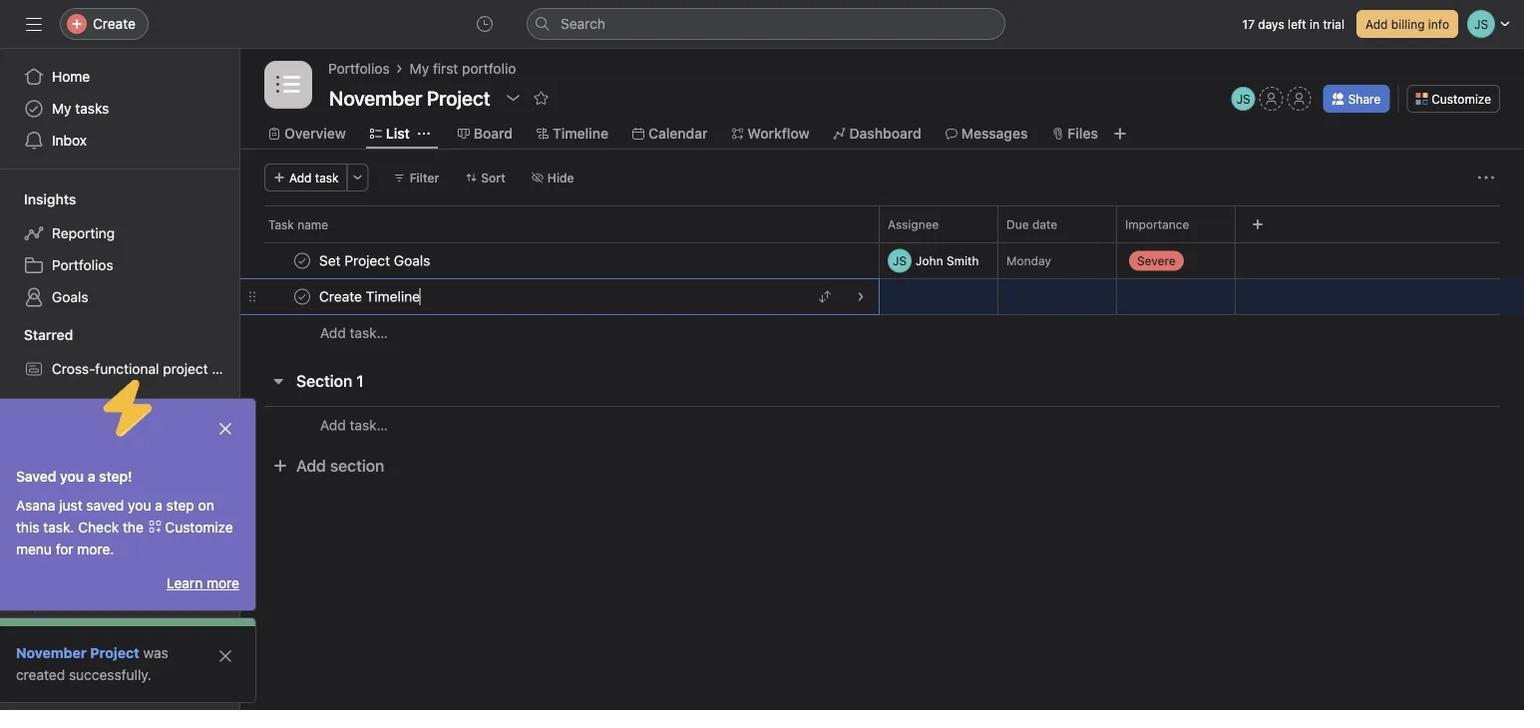 Task type: describe. For each thing, give the bounding box(es) containing it.
search list box
[[527, 8, 1006, 40]]

Completed checkbox
[[290, 249, 314, 273]]

1 for portfolio 1
[[110, 496, 116, 513]]

goals link
[[12, 281, 228, 313]]

move tasks between sections image
[[819, 291, 831, 303]]

row down john
[[240, 278, 1525, 315]]

check
[[78, 519, 119, 536]]

projects button
[[0, 397, 78, 417]]

cross-functional project plan inside projects element
[[52, 433, 239, 449]]

section
[[296, 372, 353, 391]]

starred element
[[0, 317, 239, 389]]

the
[[123, 519, 144, 536]]

home link
[[12, 61, 228, 93]]

1 vertical spatial project
[[90, 645, 140, 662]]

1 add task… row from the top
[[240, 314, 1525, 351]]

workflow
[[748, 125, 810, 142]]

close toast image
[[218, 421, 233, 437]]

learn
[[167, 575, 203, 592]]

my inside my tasks 'link'
[[52, 100, 71, 117]]

successfully.
[[69, 667, 151, 684]]

js inside row
[[893, 254, 907, 268]]

saved
[[86, 497, 124, 514]]

home
[[52, 68, 90, 85]]

Create Timeline text field
[[315, 287, 426, 307]]

team
[[24, 598, 60, 615]]

my tasks link
[[12, 93, 228, 125]]

insights
[[24, 191, 76, 208]]

0 vertical spatial november project link
[[12, 553, 228, 585]]

inbox
[[52, 132, 87, 149]]

task
[[268, 218, 294, 231]]

2 add task… row from the top
[[240, 406, 1525, 444]]

portfolio
[[52, 496, 106, 513]]

1 horizontal spatial portfolios link
[[328, 58, 390, 80]]

list
[[386, 125, 410, 142]]

saved you a step!
[[16, 468, 132, 485]]

0 vertical spatial project
[[122, 560, 168, 577]]

filter button
[[385, 164, 448, 192]]

was
[[143, 645, 168, 662]]

completed image
[[290, 249, 314, 273]]

17
[[1243, 17, 1255, 31]]

date
[[1033, 218, 1058, 231]]

menu
[[16, 541, 52, 558]]

due date
[[1007, 218, 1058, 231]]

my inside my workspace link
[[52, 632, 71, 649]]

projects
[[24, 399, 78, 415]]

cross-functional project plan link inside starred element
[[12, 353, 239, 385]]

invite
[[56, 676, 92, 692]]

tasks
[[75, 100, 109, 117]]

header untitled section tree grid
[[240, 242, 1525, 351]]

1 vertical spatial november project
[[16, 645, 140, 662]]

row containing js
[[240, 242, 1525, 279]]

first inside projects element
[[75, 528, 100, 545]]

0 vertical spatial portfolios
[[328, 60, 390, 77]]

add task
[[289, 171, 339, 185]]

my workspace
[[52, 632, 145, 649]]

section 1
[[296, 372, 364, 391]]

Set Project Goals text field
[[315, 251, 436, 271]]

cross- inside starred element
[[52, 361, 95, 377]]

create
[[93, 15, 136, 32]]

invite button
[[19, 667, 105, 702]]

more actions image
[[1479, 170, 1495, 186]]

share
[[1349, 92, 1381, 106]]

js inside button
[[1237, 92, 1251, 106]]

days
[[1259, 17, 1285, 31]]

left
[[1288, 17, 1307, 31]]

reporting
[[52, 225, 115, 241]]

trial
[[1324, 17, 1345, 31]]

portfolios inside insights element
[[52, 257, 113, 273]]

1 horizontal spatial my first portfolio
[[410, 60, 516, 77]]

portfolios link inside insights element
[[12, 249, 228, 281]]

my inside projects element
[[52, 528, 71, 545]]

monday
[[1007, 254, 1052, 268]]

you inside asana just saved you a step on this task. check the
[[128, 497, 151, 514]]

goals
[[52, 289, 88, 305]]

insights button
[[0, 190, 76, 210]]

hide
[[548, 171, 574, 185]]

share button
[[1324, 85, 1390, 113]]

customize button
[[1407, 85, 1501, 113]]

functional inside projects element
[[95, 433, 159, 449]]

set project goals cell
[[240, 242, 880, 279]]

messages
[[962, 125, 1028, 142]]

overview
[[284, 125, 346, 142]]

learn more
[[167, 575, 239, 592]]

step
[[166, 497, 194, 514]]

row down assignee
[[264, 241, 1501, 243]]

created
[[16, 667, 65, 684]]

add billing info
[[1366, 17, 1450, 31]]

add tab image
[[1112, 126, 1128, 142]]

hide sidebar image
[[26, 16, 42, 32]]

list image
[[276, 73, 300, 97]]

cross-functional project plan inside starred element
[[52, 361, 239, 377]]

info
[[1429, 17, 1450, 31]]

severe button
[[1118, 243, 1235, 279]]

hide button
[[523, 164, 583, 192]]

reporting link
[[12, 218, 228, 249]]

a inside asana just saved you a step on this task. check the
[[155, 497, 162, 514]]

section 1 button
[[296, 363, 364, 399]]

add task… for second add task… button from the top of the page
[[320, 417, 388, 434]]

inbox link
[[12, 125, 228, 157]]

portfolio 1 link
[[12, 489, 228, 521]]

create timeline cell
[[240, 278, 880, 315]]

my tasks
[[52, 100, 109, 117]]

starred
[[24, 327, 73, 343]]

customize menu for more.
[[16, 519, 233, 558]]

row containing task name
[[240, 206, 1525, 242]]

files
[[1068, 125, 1099, 142]]

starred button
[[0, 325, 73, 345]]

0 horizontal spatial show options image
[[506, 90, 522, 106]]

saved
[[16, 468, 56, 485]]



Task type: locate. For each thing, give the bounding box(es) containing it.
portfolios
[[328, 60, 390, 77], [52, 257, 113, 273]]

0 horizontal spatial you
[[60, 468, 84, 485]]

overview link
[[268, 123, 346, 145]]

task… down "create timeline" text field
[[350, 325, 388, 341]]

portfolios link down reporting
[[12, 249, 228, 281]]

add task… down "create timeline" text field
[[320, 325, 388, 341]]

assignee
[[888, 218, 939, 231]]

1 task… from the top
[[350, 325, 388, 341]]

list link
[[370, 123, 410, 145]]

add left task
[[289, 171, 312, 185]]

name
[[298, 218, 328, 231]]

2 cross-functional project plan link from the top
[[12, 425, 239, 457]]

sort
[[481, 171, 506, 185]]

my workspace link
[[12, 625, 228, 657]]

2 functional from the top
[[95, 433, 159, 449]]

project
[[163, 361, 208, 377], [163, 433, 208, 449]]

was created successfully.
[[16, 645, 168, 684]]

a left the step
[[155, 497, 162, 514]]

1 vertical spatial show options image
[[1207, 219, 1219, 230]]

0 vertical spatial customize
[[1432, 92, 1492, 106]]

1 vertical spatial portfolios link
[[12, 249, 228, 281]]

cross-
[[52, 361, 95, 377], [52, 433, 95, 449]]

2 task… from the top
[[350, 417, 388, 434]]

add task… button
[[320, 322, 388, 344], [320, 415, 388, 437]]

calendar link
[[633, 123, 708, 145]]

my
[[410, 60, 429, 77], [52, 100, 71, 117], [52, 528, 71, 545], [52, 632, 71, 649]]

severe
[[1138, 254, 1176, 268]]

1 cross- from the top
[[52, 361, 95, 377]]

add task… row
[[240, 314, 1525, 351], [240, 406, 1525, 444]]

1 vertical spatial 1
[[110, 496, 116, 513]]

add left the billing at the right top
[[1366, 17, 1388, 31]]

functional up project1 link
[[95, 433, 159, 449]]

1 vertical spatial cross-functional project plan link
[[12, 425, 239, 457]]

collapse task list for this section image
[[270, 373, 286, 389]]

importance
[[1126, 218, 1190, 231]]

project1
[[52, 464, 104, 481]]

1 vertical spatial add task…
[[320, 417, 388, 434]]

task… inside the header untitled section "tree grid"
[[350, 325, 388, 341]]

add task… button inside the header untitled section "tree grid"
[[320, 322, 388, 344]]

due
[[1007, 218, 1029, 231]]

customize for customize menu for more.
[[165, 519, 233, 536]]

1 vertical spatial portfolios
[[52, 257, 113, 273]]

more
[[207, 575, 239, 592]]

november project link
[[12, 553, 228, 585], [16, 645, 140, 662]]

0 vertical spatial november project
[[52, 560, 168, 577]]

insights element
[[0, 182, 239, 317]]

customize
[[1432, 92, 1492, 106], [165, 519, 233, 536]]

project left collapse task list for this section image
[[163, 361, 208, 377]]

1 functional from the top
[[95, 361, 159, 377]]

portfolios up list link
[[328, 60, 390, 77]]

0 vertical spatial you
[[60, 468, 84, 485]]

portfolios down reporting
[[52, 257, 113, 273]]

more.
[[77, 541, 114, 558]]

asana just saved you a step on this task. check the
[[16, 497, 214, 536]]

november project up invite
[[16, 645, 140, 662]]

0 vertical spatial 1
[[357, 372, 364, 391]]

0 vertical spatial project
[[163, 361, 208, 377]]

1
[[357, 372, 364, 391], [110, 496, 116, 513]]

team button
[[0, 595, 60, 619]]

2 add task… from the top
[[320, 417, 388, 434]]

search
[[561, 15, 606, 32]]

1 inside section 1 button
[[357, 372, 364, 391]]

0 horizontal spatial portfolios link
[[12, 249, 228, 281]]

this
[[16, 519, 39, 536]]

a
[[88, 468, 95, 485], [155, 497, 162, 514]]

add
[[1366, 17, 1388, 31], [289, 171, 312, 185], [320, 325, 346, 341], [320, 417, 346, 434], [296, 457, 326, 475]]

task… up section
[[350, 417, 388, 434]]

1 vertical spatial first
[[75, 528, 100, 545]]

0 vertical spatial add task… button
[[320, 322, 388, 344]]

0 vertical spatial november
[[52, 560, 118, 577]]

add up add section button
[[320, 417, 346, 434]]

a left step!
[[88, 468, 95, 485]]

2 plan from the top
[[212, 433, 239, 449]]

1 cross-functional project plan from the top
[[52, 361, 239, 377]]

1 right section
[[357, 372, 364, 391]]

1 cross-functional project plan link from the top
[[12, 353, 239, 385]]

2 project from the top
[[163, 433, 208, 449]]

portfolio inside projects element
[[104, 528, 158, 545]]

1 up check at left bottom
[[110, 496, 116, 513]]

customize down on
[[165, 519, 233, 536]]

cross-functional project plan link up step!
[[12, 425, 239, 457]]

1 horizontal spatial a
[[155, 497, 162, 514]]

november project inside "november project" link
[[52, 560, 168, 577]]

0 horizontal spatial my first portfolio link
[[12, 521, 228, 553]]

1 add task… button from the top
[[320, 322, 388, 344]]

timeline link
[[537, 123, 609, 145]]

0 vertical spatial first
[[433, 60, 458, 77]]

dashboard link
[[834, 123, 922, 145]]

2 add task… button from the top
[[320, 415, 388, 437]]

details image
[[855, 291, 867, 303]]

search button
[[527, 8, 1006, 40]]

november
[[52, 560, 118, 577], [16, 645, 87, 662]]

portfolio
[[462, 60, 516, 77], [104, 528, 158, 545]]

0 vertical spatial cross-
[[52, 361, 95, 377]]

show options image left add field icon
[[1207, 219, 1219, 230]]

november inside "november project" link
[[52, 560, 118, 577]]

november project link down 'the'
[[12, 553, 228, 585]]

november project down more.
[[52, 560, 168, 577]]

add task… up section
[[320, 417, 388, 434]]

task
[[315, 171, 339, 185]]

js down 17
[[1237, 92, 1251, 106]]

1 vertical spatial functional
[[95, 433, 159, 449]]

projects element
[[0, 389, 239, 589]]

add inside button
[[296, 457, 326, 475]]

1 horizontal spatial first
[[433, 60, 458, 77]]

1 vertical spatial js
[[893, 254, 907, 268]]

john
[[916, 254, 944, 268]]

project inside starred element
[[163, 361, 208, 377]]

workflow link
[[732, 123, 810, 145]]

first right for
[[75, 528, 100, 545]]

november down more.
[[52, 560, 118, 577]]

dashboard
[[850, 125, 922, 142]]

2 cross- from the top
[[52, 433, 95, 449]]

step!
[[99, 468, 132, 485]]

add section button
[[264, 448, 393, 484]]

customize inside dropdown button
[[1432, 92, 1492, 106]]

1 inside portfolio 1 link
[[110, 496, 116, 513]]

1 project from the top
[[163, 361, 208, 377]]

0 vertical spatial js
[[1237, 92, 1251, 106]]

1 horizontal spatial portfolios
[[328, 60, 390, 77]]

1 vertical spatial add task… row
[[240, 406, 1525, 444]]

Completed checkbox
[[290, 285, 314, 309]]

row up john
[[240, 206, 1525, 242]]

row
[[240, 206, 1525, 242], [264, 241, 1501, 243], [240, 242, 1525, 279], [240, 278, 1525, 315]]

project
[[122, 560, 168, 577], [90, 645, 140, 662]]

november up created
[[16, 645, 87, 662]]

project left close toast image
[[163, 433, 208, 449]]

1 vertical spatial task…
[[350, 417, 388, 434]]

1 vertical spatial cross-functional project plan
[[52, 433, 239, 449]]

1 vertical spatial my first portfolio link
[[12, 521, 228, 553]]

0 vertical spatial a
[[88, 468, 95, 485]]

1 horizontal spatial my first portfolio link
[[410, 58, 516, 80]]

board
[[474, 125, 513, 142]]

0 vertical spatial cross-functional project plan link
[[12, 353, 239, 385]]

1 plan from the top
[[212, 361, 239, 377]]

portfolio down portfolio 1 link
[[104, 528, 158, 545]]

timeline
[[553, 125, 609, 142]]

1 horizontal spatial show options image
[[1207, 219, 1219, 230]]

cross-functional project plan down the goals link
[[52, 361, 239, 377]]

0 vertical spatial functional
[[95, 361, 159, 377]]

for
[[56, 541, 73, 558]]

customize for customize
[[1432, 92, 1492, 106]]

0 vertical spatial task…
[[350, 325, 388, 341]]

0 vertical spatial portfolios link
[[328, 58, 390, 80]]

1 vertical spatial a
[[155, 497, 162, 514]]

cross-functional project plan link down the goals link
[[12, 353, 239, 385]]

1 vertical spatial november
[[16, 645, 87, 662]]

my right menu
[[52, 528, 71, 545]]

1 vertical spatial you
[[128, 497, 151, 514]]

show options image
[[506, 90, 522, 106], [1207, 219, 1219, 230]]

create button
[[60, 8, 149, 40]]

more actions image
[[352, 172, 364, 184]]

1 horizontal spatial you
[[128, 497, 151, 514]]

0 vertical spatial my first portfolio
[[410, 60, 516, 77]]

filter
[[410, 171, 439, 185]]

0 horizontal spatial js
[[893, 254, 907, 268]]

0 horizontal spatial 1
[[110, 496, 116, 513]]

add billing info button
[[1357, 10, 1459, 38]]

board link
[[458, 123, 513, 145]]

first
[[433, 60, 458, 77], [75, 528, 100, 545]]

cross- inside projects element
[[52, 433, 95, 449]]

1 vertical spatial add task… button
[[320, 415, 388, 437]]

my left tasks
[[52, 100, 71, 117]]

project up successfully.
[[90, 645, 140, 662]]

functional inside starred element
[[95, 361, 159, 377]]

project inside projects element
[[163, 433, 208, 449]]

0 horizontal spatial customize
[[165, 519, 233, 536]]

add up section 1 in the left bottom of the page
[[320, 325, 346, 341]]

sort button
[[456, 164, 515, 192]]

plan up on
[[212, 433, 239, 449]]

smith
[[947, 254, 979, 268]]

0 vertical spatial add task… row
[[240, 314, 1525, 351]]

None text field
[[324, 80, 496, 116]]

my up tab actions image
[[410, 60, 429, 77]]

0 vertical spatial cross-functional project plan
[[52, 361, 239, 377]]

functional down the goals link
[[95, 361, 159, 377]]

add task… button down "create timeline" text field
[[320, 322, 388, 344]]

2 cross-functional project plan from the top
[[52, 433, 239, 449]]

my first portfolio inside projects element
[[52, 528, 158, 545]]

task name
[[268, 218, 328, 231]]

js left john
[[893, 254, 907, 268]]

0 vertical spatial my first portfolio link
[[410, 58, 516, 80]]

my down team at the bottom left of page
[[52, 632, 71, 649]]

1 vertical spatial portfolio
[[104, 528, 158, 545]]

plan left collapse task list for this section image
[[212, 361, 239, 377]]

0 vertical spatial plan
[[212, 361, 239, 377]]

1 vertical spatial customize
[[165, 519, 233, 536]]

first up board 'link'
[[433, 60, 458, 77]]

add to starred image
[[534, 90, 550, 106]]

17 days left in trial
[[1243, 17, 1345, 31]]

1 vertical spatial cross-
[[52, 433, 95, 449]]

1 vertical spatial november project link
[[16, 645, 140, 662]]

js button
[[1232, 87, 1256, 111]]

portfolio down history image
[[462, 60, 516, 77]]

project1 link
[[12, 457, 228, 489]]

project down the customize menu for more.
[[122, 560, 168, 577]]

cross- down starred
[[52, 361, 95, 377]]

add task… button up section
[[320, 415, 388, 437]]

you up portfolio
[[60, 468, 84, 485]]

add task… inside the header untitled section "tree grid"
[[320, 325, 388, 341]]

0 horizontal spatial first
[[75, 528, 100, 545]]

1 horizontal spatial js
[[1237, 92, 1251, 106]]

customize down info
[[1432, 92, 1492, 106]]

add task button
[[264, 164, 348, 192]]

0 horizontal spatial a
[[88, 468, 95, 485]]

1 vertical spatial plan
[[212, 433, 239, 449]]

completed image
[[290, 285, 314, 309]]

1 horizontal spatial portfolio
[[462, 60, 516, 77]]

you up 'the'
[[128, 497, 151, 514]]

0 horizontal spatial portfolio
[[104, 528, 158, 545]]

1 add task… from the top
[[320, 325, 388, 341]]

1 vertical spatial my first portfolio
[[52, 528, 158, 545]]

functional
[[95, 361, 159, 377], [95, 433, 159, 449]]

my first portfolio
[[410, 60, 516, 77], [52, 528, 158, 545]]

my first portfolio link
[[410, 58, 516, 80], [12, 521, 228, 553]]

portfolios link up list link
[[328, 58, 390, 80]]

november project link up invite
[[16, 645, 140, 662]]

add field image
[[1252, 219, 1264, 230]]

add inside the header untitled section "tree grid"
[[320, 325, 346, 341]]

1 vertical spatial project
[[163, 433, 208, 449]]

asana
[[16, 497, 55, 514]]

1 for section 1
[[357, 372, 364, 391]]

cross- up project1
[[52, 433, 95, 449]]

customize inside the customize menu for more.
[[165, 519, 233, 536]]

0 vertical spatial add task…
[[320, 325, 388, 341]]

calendar
[[649, 125, 708, 142]]

1 horizontal spatial 1
[[357, 372, 364, 391]]

1 horizontal spatial customize
[[1432, 92, 1492, 106]]

plan inside starred element
[[212, 361, 239, 377]]

task…
[[350, 325, 388, 341], [350, 417, 388, 434]]

teams element
[[0, 589, 239, 661]]

0 horizontal spatial portfolios
[[52, 257, 113, 273]]

row up details icon
[[240, 242, 1525, 279]]

workspace
[[75, 632, 145, 649]]

global element
[[0, 49, 239, 169]]

0 vertical spatial portfolio
[[462, 60, 516, 77]]

tab actions image
[[418, 128, 430, 140]]

0 horizontal spatial my first portfolio
[[52, 528, 158, 545]]

on
[[198, 497, 214, 514]]

0 vertical spatial show options image
[[506, 90, 522, 106]]

learn more link
[[167, 575, 239, 592]]

add left section
[[296, 457, 326, 475]]

cross-functional project plan up project1 link
[[52, 433, 239, 449]]

november project
[[52, 560, 168, 577], [16, 645, 140, 662]]

add task… for add task… button within the header untitled section "tree grid"
[[320, 325, 388, 341]]

history image
[[477, 16, 493, 32]]

john smith
[[916, 254, 979, 268]]

cross-functional project plan
[[52, 361, 239, 377], [52, 433, 239, 449]]

cross-functional project plan link
[[12, 353, 239, 385], [12, 425, 239, 457]]

close image
[[218, 649, 233, 665]]

plan inside projects element
[[212, 433, 239, 449]]

show options image left 'add to starred' icon in the top left of the page
[[506, 90, 522, 106]]

portfolio 1
[[52, 496, 116, 513]]



Task type: vqa. For each thing, say whether or not it's contained in the screenshot.
2nd PLAN from the bottom
yes



